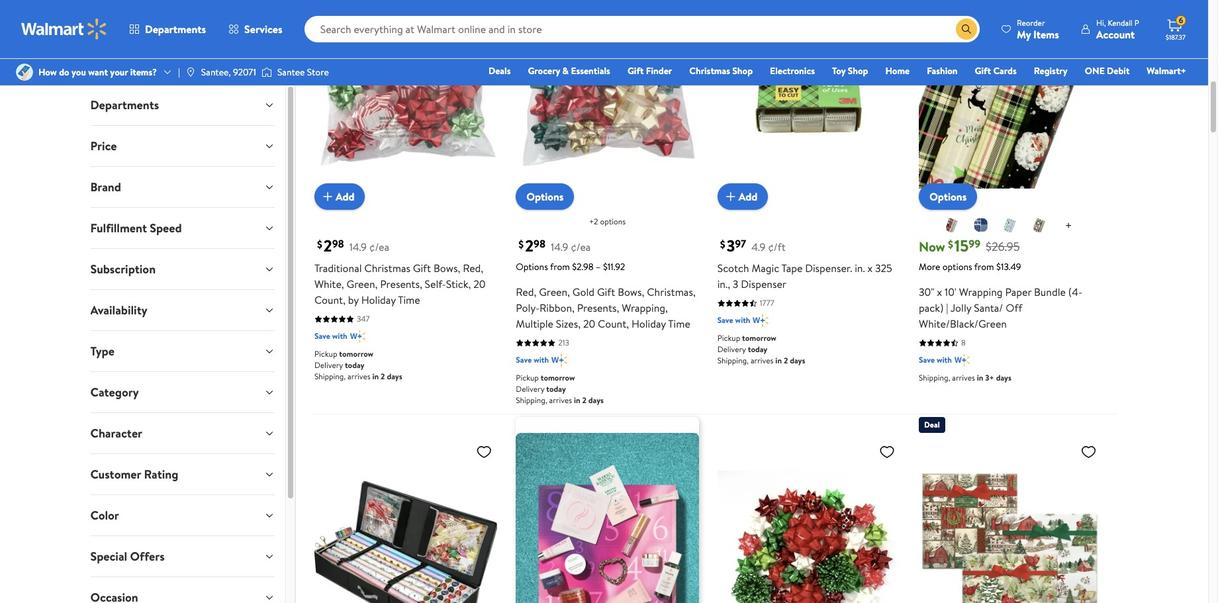 Task type: describe. For each thing, give the bounding box(es) containing it.
p
[[1135, 17, 1139, 28]]

+2 options
[[589, 215, 626, 227]]

today for 3
[[748, 343, 767, 354]]

reorder
[[1017, 17, 1045, 28]]

bows, inside $ 2 98 14.9 ¢/ea traditional christmas gift bows, red, white, green, presents, self-stick, 20 count, by holiday time
[[434, 260, 460, 275]]

wrapping,
[[622, 300, 668, 315]]

deal
[[924, 419, 940, 430]]

| inside 30" x 10' wrapping paper bundle (4- pack) | jolly santa/ off white/black/green
[[946, 300, 948, 315]]

30" x 10' wrapping paper bundle (4-pack) | jolly santa/ off white/black/green image
[[919, 0, 1102, 199]]

paper
[[1005, 284, 1032, 299]]

character button
[[80, 413, 285, 453]]

gift inside $ 2 98 14.9 ¢/ea traditional christmas gift bows, red, white, green, presents, self-stick, 20 count, by holiday time
[[413, 260, 431, 275]]

customer rating
[[90, 466, 178, 483]]

1 horizontal spatial christmas
[[689, 64, 730, 77]]

poly-
[[516, 300, 540, 315]]

off
[[1006, 300, 1022, 315]]

$2.98
[[572, 260, 594, 273]]

$ for $ 2 98 14.9 ¢/ea options from $2.98 – $11.92
[[519, 237, 524, 251]]

holiday inside $ 2 98 14.9 ¢/ea traditional christmas gift bows, red, white, green, presents, self-stick, 20 count, by holiday time
[[361, 292, 396, 307]]

20 inside $ 2 98 14.9 ¢/ea traditional christmas gift bows, red, white, green, presents, self-stick, 20 count, by holiday time
[[473, 276, 486, 291]]

holiday inside red, green, gold gift bows, christmas, poly-ribbon, presents, wrapping, multiple sizes, 20 count, holiday time
[[631, 316, 666, 331]]

2 vertical spatial pickup
[[516, 372, 539, 383]]

3 jumbo gift wrap paper rolls, 23" w by 32' l each - holiday horses, evergreen christmas, tree cardinal - by current image
[[919, 438, 1102, 603]]

scotch magic tape dispenser.  in. x 325 in., 3 dispenser image
[[717, 0, 900, 199]]

color tab
[[80, 495, 285, 536]]

now $ 15 99 $26.95 more options from $13.49
[[919, 234, 1021, 273]]

6
[[1179, 15, 1183, 26]]

special
[[90, 548, 127, 565]]

category
[[90, 384, 139, 401]]

(4-
[[1068, 284, 1082, 299]]

iznen wrapping paper storage containers - gift wrap organizer, christmas wrapping paper storage bag for xmas accessories,underbed storage for holiday decorations, large capacity storage box black image
[[314, 438, 497, 603]]

save for 98 walmart plus icon
[[516, 354, 532, 365]]

add to cart image for 3
[[723, 188, 739, 204]]

$ inside now $ 15 99 $26.95 more options from $13.49
[[948, 237, 953, 251]]

subscription tab
[[80, 249, 285, 289]]

toy shop
[[832, 64, 868, 77]]

want
[[88, 66, 108, 79]]

self-
[[425, 276, 446, 291]]

do
[[59, 66, 69, 79]]

category tab
[[80, 372, 285, 412]]

advent calendars. enjoy a surprise every day of the month. shop now. image
[[516, 432, 699, 603]]

Search search field
[[304, 16, 980, 42]]

from inside $ 2 98 14.9 ¢/ea options from $2.98 – $11.92
[[550, 260, 570, 273]]

gift left finder
[[628, 64, 644, 77]]

price button
[[80, 126, 285, 166]]

$11.92
[[603, 260, 625, 273]]

$ 3 97 4.9 ¢/ft scotch magic tape dispenser.  in. x 325 in., 3 dispenser
[[717, 234, 892, 291]]

green, inside $ 2 98 14.9 ¢/ea traditional christmas gift bows, red, white, green, presents, self-stick, 20 count, by holiday time
[[347, 276, 378, 291]]

special offers button
[[80, 536, 285, 577]]

departments inside dropdown button
[[90, 97, 159, 113]]

1 horizontal spatial pickup tomorrow delivery today shipping, arrives in 2 days
[[516, 372, 604, 405]]

brand tab
[[80, 167, 285, 207]]

ribbon,
[[540, 300, 575, 315]]

availability
[[90, 302, 147, 318]]

options link for 98
[[516, 183, 574, 209]]

special offers
[[90, 548, 165, 565]]

cards
[[993, 64, 1017, 77]]

red, inside red, green, gold gift bows, christmas, poly-ribbon, presents, wrapping, multiple sizes, 20 count, holiday time
[[516, 284, 536, 299]]

30"
[[919, 284, 935, 299]]

red, inside $ 2 98 14.9 ¢/ea traditional christmas gift bows, red, white, green, presents, self-stick, 20 count, by holiday time
[[463, 260, 483, 275]]

brand button
[[80, 167, 285, 207]]

10'
[[945, 284, 956, 299]]

fashion
[[927, 64, 958, 77]]

scotch
[[717, 260, 749, 275]]

shop for toy shop
[[848, 64, 868, 77]]

green, inside red, green, gold gift bows, christmas, poly-ribbon, presents, wrapping, multiple sizes, 20 count, holiday time
[[539, 284, 570, 299]]

deals link
[[483, 64, 517, 78]]

speed
[[150, 220, 182, 236]]

gold
[[573, 284, 595, 299]]

add button for 3
[[717, 183, 768, 209]]

with for walmart plus image for 3
[[735, 314, 750, 325]]

add for 3
[[739, 189, 758, 203]]

character tab
[[80, 413, 285, 453]]

2 vertical spatial delivery
[[516, 383, 544, 394]]

 image for how do you want your items?
[[16, 64, 33, 81]]

traditional christmas gift bows, red, white, green, presents, self-stick, 20 count, by holiday time image
[[314, 0, 497, 199]]

gift cards link
[[969, 64, 1023, 78]]

0 vertical spatial options
[[600, 215, 626, 227]]

1777
[[760, 297, 774, 308]]

options for 15
[[930, 189, 967, 203]]

holiday time assorted size and style christmas gift bow set, red, green and white, 40ct image
[[717, 438, 900, 603]]

electronics
[[770, 64, 815, 77]]

arrives left 3+ at the bottom of the page
[[952, 372, 975, 383]]

from inside now $ 15 99 $26.95 more options from $13.49
[[974, 260, 994, 273]]

today for 2
[[345, 359, 364, 370]]

finder
[[646, 64, 672, 77]]

2 inside $ 2 98 14.9 ¢/ea options from $2.98 – $11.92
[[525, 234, 534, 256]]

rating
[[144, 466, 178, 483]]

departments button
[[80, 85, 285, 125]]

traditional
[[314, 260, 362, 275]]

+
[[1065, 216, 1072, 233]]

98 for $ 2 98 14.9 ¢/ea options from $2.98 – $11.92
[[534, 236, 546, 251]]

–
[[596, 260, 601, 273]]

red, green, gold gift bows, christmas, poly-ribbon, presents, wrapping, multiple sizes, 20 count, holiday time image
[[516, 0, 699, 199]]

fashion link
[[921, 64, 964, 78]]

tape
[[782, 260, 803, 275]]

bows, inside red, green, gold gift bows, christmas, poly-ribbon, presents, wrapping, multiple sizes, 20 count, holiday time
[[618, 284, 644, 299]]

2 vertical spatial tomorrow
[[541, 372, 575, 383]]

 image for santee store
[[261, 66, 272, 79]]

availability tab
[[80, 290, 285, 330]]

items
[[1033, 27, 1059, 41]]

services button
[[217, 13, 294, 45]]

sizes,
[[556, 316, 581, 331]]

walmart plus image for 15
[[955, 353, 970, 366]]

$26.95
[[986, 238, 1020, 254]]

availability button
[[80, 290, 285, 330]]

offers
[[130, 548, 165, 565]]

santee,
[[201, 66, 231, 79]]

options for 98
[[526, 189, 564, 203]]

Walmart Site-Wide search field
[[304, 16, 980, 42]]

15
[[955, 234, 969, 256]]

debit
[[1107, 64, 1130, 77]]

blue/grey image
[[1002, 217, 1018, 233]]

fulfillment speed
[[90, 220, 182, 236]]

$ 2 98 14.9 ¢/ea options from $2.98 – $11.92
[[516, 234, 625, 273]]

with for 2 walmart plus image
[[332, 330, 347, 341]]

delivery for 2
[[314, 359, 343, 370]]

213
[[558, 336, 569, 348]]

save with for 98 walmart plus icon
[[516, 354, 549, 365]]

items?
[[130, 66, 157, 79]]

gift left "cards"
[[975, 64, 991, 77]]

walmart+
[[1147, 64, 1186, 77]]

brown image
[[1031, 217, 1047, 233]]

brand
[[90, 179, 121, 195]]

&
[[562, 64, 569, 77]]

now
[[919, 237, 945, 255]]

price
[[90, 138, 117, 154]]

wrapping
[[959, 284, 1003, 299]]

presents, inside red, green, gold gift bows, christmas, poly-ribbon, presents, wrapping, multiple sizes, 20 count, holiday time
[[577, 300, 619, 315]]

save with for walmart plus image for 3
[[717, 314, 750, 325]]

hi, kendall p account
[[1096, 17, 1139, 41]]

subscription button
[[80, 249, 285, 289]]

toy shop link
[[826, 64, 874, 78]]



Task type: locate. For each thing, give the bounding box(es) containing it.
shop right the toy
[[848, 64, 868, 77]]

2 98 from the left
[[534, 236, 546, 251]]

tomorrow for 3
[[742, 332, 776, 343]]

customer rating tab
[[80, 454, 285, 495]]

14.9 for $ 2 98 14.9 ¢/ea options from $2.98 – $11.92
[[551, 239, 568, 254]]

kendall
[[1108, 17, 1133, 28]]

pickup tomorrow delivery today shipping, arrives in 2 days down 213
[[516, 372, 604, 405]]

0 horizontal spatial add button
[[314, 183, 365, 209]]

1 horizontal spatial 20
[[583, 316, 595, 331]]

0 horizontal spatial tomorrow
[[339, 348, 373, 359]]

black image
[[944, 217, 960, 233]]

departments button
[[118, 13, 217, 45]]

0 horizontal spatial today
[[345, 359, 364, 370]]

0 horizontal spatial green,
[[347, 276, 378, 291]]

walmart plus image
[[552, 353, 567, 366], [955, 353, 970, 366]]

red, green, gold gift bows, christmas, poly-ribbon, presents, wrapping, multiple sizes, 20 count, holiday time
[[516, 284, 696, 331]]

options link up 'black' icon
[[919, 183, 977, 209]]

save down in., on the right top
[[717, 314, 733, 325]]

0 horizontal spatial delivery
[[314, 359, 343, 370]]

2 horizontal spatial delivery
[[717, 343, 746, 354]]

x inside 30" x 10' wrapping paper bundle (4- pack) | jolly santa/ off white/black/green
[[937, 284, 942, 299]]

1 horizontal spatial time
[[668, 316, 690, 331]]

jolly
[[951, 300, 971, 315]]

christmas inside $ 2 98 14.9 ¢/ea traditional christmas gift bows, red, white, green, presents, self-stick, 20 count, by holiday time
[[364, 260, 410, 275]]

gift right gold
[[597, 284, 615, 299]]

gift finder link
[[622, 64, 678, 78]]

walmart plus image down 347
[[350, 329, 366, 342]]

2 add from the left
[[739, 189, 758, 203]]

pack)
[[919, 300, 944, 315]]

shop for christmas shop
[[732, 64, 753, 77]]

0 horizontal spatial from
[[550, 260, 570, 273]]

$ left 15
[[948, 237, 953, 251]]

1 horizontal spatial options link
[[919, 183, 977, 209]]

1 horizontal spatial delivery
[[516, 383, 544, 394]]

presents, down gold
[[577, 300, 619, 315]]

gift inside red, green, gold gift bows, christmas, poly-ribbon, presents, wrapping, multiple sizes, 20 count, holiday time
[[597, 284, 615, 299]]

3 $ from the left
[[720, 237, 725, 251]]

fulfillment speed tab
[[80, 208, 285, 248]]

0 horizontal spatial count,
[[314, 292, 346, 307]]

1 vertical spatial presents,
[[577, 300, 619, 315]]

14.9 for $ 2 98 14.9 ¢/ea traditional christmas gift bows, red, white, green, presents, self-stick, 20 count, by holiday time
[[349, 239, 367, 254]]

with up shipping, arrives in 3+ days
[[937, 354, 952, 365]]

customer
[[90, 466, 141, 483]]

99
[[969, 236, 980, 251]]

save with for 15's walmart plus icon
[[919, 354, 952, 365]]

christmas,
[[647, 284, 696, 299]]

14.9 inside $ 2 98 14.9 ¢/ea traditional christmas gift bows, red, white, green, presents, self-stick, 20 count, by holiday time
[[349, 239, 367, 254]]

type
[[90, 343, 115, 359]]

0 vertical spatial red,
[[463, 260, 483, 275]]

2 horizontal spatial pickup tomorrow delivery today shipping, arrives in 2 days
[[717, 332, 805, 366]]

1 vertical spatial holiday
[[631, 316, 666, 331]]

time down christmas,
[[668, 316, 690, 331]]

1 horizontal spatial from
[[974, 260, 994, 273]]

6 $187.37
[[1166, 15, 1186, 42]]

98 inside $ 2 98 14.9 ¢/ea traditional christmas gift bows, red, white, green, presents, self-stick, 20 count, by holiday time
[[332, 236, 344, 251]]

0 horizontal spatial time
[[398, 292, 420, 307]]

0 vertical spatial christmas
[[689, 64, 730, 77]]

1 horizontal spatial ¢/ea
[[571, 239, 591, 254]]

2 ¢/ea from the left
[[571, 239, 591, 254]]

1 horizontal spatial count,
[[598, 316, 629, 331]]

| up departments tab
[[178, 66, 180, 79]]

today down 1777
[[748, 343, 767, 354]]

1 ¢/ea from the left
[[369, 239, 389, 254]]

green, up ribbon,
[[539, 284, 570, 299]]

2 shop from the left
[[848, 64, 868, 77]]

1 vertical spatial today
[[345, 359, 364, 370]]

add button for 2
[[314, 183, 365, 209]]

 image
[[16, 64, 33, 81], [261, 66, 272, 79], [185, 67, 196, 77]]

options inside now $ 15 99 $26.95 more options from $13.49
[[943, 260, 972, 273]]

save with up shipping, arrives in 3+ days
[[919, 354, 952, 365]]

pickup for 3
[[717, 332, 740, 343]]

arrives down 213
[[549, 394, 572, 405]]

by
[[348, 292, 359, 307]]

save for walmart plus image for 3
[[717, 314, 733, 325]]

options link
[[516, 183, 574, 209], [919, 183, 977, 209]]

gift cards
[[975, 64, 1017, 77]]

christmas shop link
[[683, 64, 759, 78]]

0 vertical spatial walmart plus image
[[753, 313, 769, 327]]

red, up the poly-
[[516, 284, 536, 299]]

325
[[875, 260, 892, 275]]

pickup for 2
[[314, 348, 337, 359]]

bundle
[[1034, 284, 1066, 299]]

$ for $ 3 97 4.9 ¢/ft scotch magic tape dispenser.  in. x 325 in., 3 dispenser
[[720, 237, 725, 251]]

2
[[324, 234, 332, 256], [525, 234, 534, 256], [784, 354, 788, 366], [381, 370, 385, 382], [582, 394, 586, 405]]

1 add button from the left
[[314, 183, 365, 209]]

from left $13.49
[[974, 260, 994, 273]]

$ 2 98 14.9 ¢/ea traditional christmas gift bows, red, white, green, presents, self-stick, 20 count, by holiday time
[[314, 234, 486, 307]]

gift
[[628, 64, 644, 77], [975, 64, 991, 77], [413, 260, 431, 275], [597, 284, 615, 299]]

departments
[[145, 22, 206, 36], [90, 97, 159, 113]]

add for 2
[[336, 189, 354, 203]]

pickup tomorrow delivery today shipping, arrives in 2 days down 1777
[[717, 332, 805, 366]]

with for 98 walmart plus icon
[[534, 354, 549, 365]]

2 options link from the left
[[919, 183, 977, 209]]

today down 347
[[345, 359, 364, 370]]

20 right sizes,
[[583, 316, 595, 331]]

christmas shop
[[689, 64, 753, 77]]

|
[[178, 66, 180, 79], [946, 300, 948, 315]]

essentials
[[571, 64, 610, 77]]

3 up scotch
[[727, 234, 735, 256]]

0 horizontal spatial christmas
[[364, 260, 410, 275]]

save for 15's walmart plus icon
[[919, 354, 935, 365]]

$ up traditional
[[317, 237, 322, 251]]

save for 2 walmart plus image
[[314, 330, 330, 341]]

1 horizontal spatial walmart plus image
[[753, 313, 769, 327]]

special offers tab
[[80, 536, 285, 577]]

1 horizontal spatial |
[[946, 300, 948, 315]]

1 horizontal spatial pickup
[[516, 372, 539, 383]]

0 vertical spatial pickup
[[717, 332, 740, 343]]

one debit
[[1085, 64, 1130, 77]]

with down multiple
[[534, 354, 549, 365]]

0 horizontal spatial shop
[[732, 64, 753, 77]]

0 horizontal spatial ¢/ea
[[369, 239, 389, 254]]

departments up items?
[[145, 22, 206, 36]]

1 horizontal spatial walmart plus image
[[955, 353, 970, 366]]

registry
[[1034, 64, 1068, 77]]

1 vertical spatial tomorrow
[[339, 348, 373, 359]]

options link up $ 2 98 14.9 ¢/ea options from $2.98 – $11.92
[[516, 183, 574, 209]]

presents, left self-
[[380, 276, 422, 291]]

2 from from the left
[[974, 260, 994, 273]]

services
[[244, 22, 282, 36]]

0 horizontal spatial holiday
[[361, 292, 396, 307]]

 image right 92071
[[261, 66, 272, 79]]

0 horizontal spatial 20
[[473, 276, 486, 291]]

christmas right traditional
[[364, 260, 410, 275]]

with for 15's walmart plus icon
[[937, 354, 952, 365]]

1 vertical spatial count,
[[598, 316, 629, 331]]

fulfillment speed button
[[80, 208, 285, 248]]

14.9
[[349, 239, 367, 254], [551, 239, 568, 254]]

0 horizontal spatial pickup tomorrow delivery today shipping, arrives in 2 days
[[314, 348, 402, 382]]

more
[[919, 260, 940, 273]]

0 horizontal spatial add
[[336, 189, 354, 203]]

search icon image
[[961, 24, 972, 34]]

98 up traditional
[[332, 236, 344, 251]]

$ left 97
[[720, 237, 725, 251]]

my
[[1017, 27, 1031, 41]]

1 horizontal spatial  image
[[185, 67, 196, 77]]

0 vertical spatial delivery
[[717, 343, 746, 354]]

2 add to cart image from the left
[[723, 188, 739, 204]]

time inside $ 2 98 14.9 ¢/ea traditional christmas gift bows, red, white, green, presents, self-stick, 20 count, by holiday time
[[398, 292, 420, 307]]

category button
[[80, 372, 285, 412]]

save with for 2 walmart plus image
[[314, 330, 347, 341]]

save with down white,
[[314, 330, 347, 341]]

walmart+ link
[[1141, 64, 1192, 78]]

0 horizontal spatial walmart plus image
[[350, 329, 366, 342]]

¢/ea for $ 2 98 14.9 ¢/ea options from $2.98 – $11.92
[[571, 239, 591, 254]]

you
[[72, 66, 86, 79]]

walmart plus image down 213
[[552, 353, 567, 366]]

pickup tomorrow delivery today shipping, arrives in 2 days for 3
[[717, 332, 805, 366]]

98 up the poly-
[[534, 236, 546, 251]]

1 vertical spatial bows,
[[618, 284, 644, 299]]

gift up self-
[[413, 260, 431, 275]]

0 horizontal spatial presents,
[[380, 276, 422, 291]]

$ inside $ 3 97 4.9 ¢/ft scotch magic tape dispenser.  in. x 325 in., 3 dispenser
[[720, 237, 725, 251]]

walmart plus image for 98
[[552, 353, 567, 366]]

0 horizontal spatial 14.9
[[349, 239, 367, 254]]

bows, up wrapping,
[[618, 284, 644, 299]]

days
[[790, 354, 805, 366], [387, 370, 402, 382], [996, 372, 1012, 383], [588, 394, 604, 405]]

1 $ from the left
[[317, 237, 322, 251]]

blue image
[[973, 217, 989, 233]]

0 vertical spatial 3
[[727, 234, 735, 256]]

tab
[[80, 577, 285, 603]]

departments down your at the left top of page
[[90, 97, 159, 113]]

options down 15
[[943, 260, 972, 273]]

+ button
[[1054, 215, 1083, 236]]

2 inside $ 2 98 14.9 ¢/ea traditional christmas gift bows, red, white, green, presents, self-stick, 20 count, by holiday time
[[324, 234, 332, 256]]

1 shop from the left
[[732, 64, 753, 77]]

add to favorites list, iznen wrapping paper storage containers - gift wrap organizer, christmas wrapping paper storage bag for xmas accessories,underbed storage for holiday decorations, large capacity storage box black image
[[476, 443, 492, 460]]

santee, 92071
[[201, 66, 256, 79]]

color button
[[80, 495, 285, 536]]

20 right stick,
[[473, 276, 486, 291]]

20
[[473, 276, 486, 291], [583, 316, 595, 331]]

1 vertical spatial |
[[946, 300, 948, 315]]

presents,
[[380, 276, 422, 291], [577, 300, 619, 315]]

1 horizontal spatial green,
[[539, 284, 570, 299]]

0 horizontal spatial pickup
[[314, 348, 337, 359]]

add to favorites list, holiday time assorted size and style christmas gift bow set, red, green and white, 40ct image
[[879, 443, 895, 460]]

save up shipping, arrives in 3+ days
[[919, 354, 935, 365]]

2 walmart plus image from the left
[[955, 353, 970, 366]]

holiday down wrapping,
[[631, 316, 666, 331]]

 image left how
[[16, 64, 33, 81]]

1 vertical spatial walmart plus image
[[350, 329, 366, 342]]

3 right in., on the right top
[[733, 276, 738, 291]]

0 horizontal spatial options
[[600, 215, 626, 227]]

shipping, arrives in 3+ days
[[919, 372, 1012, 383]]

2 $ from the left
[[519, 237, 524, 251]]

0 horizontal spatial |
[[178, 66, 180, 79]]

1 vertical spatial delivery
[[314, 359, 343, 370]]

1 vertical spatial departments
[[90, 97, 159, 113]]

x inside $ 3 97 4.9 ¢/ft scotch magic tape dispenser.  in. x 325 in., 3 dispenser
[[868, 260, 873, 275]]

options up $ 2 98 14.9 ¢/ea options from $2.98 – $11.92
[[526, 189, 564, 203]]

$13.49
[[996, 260, 1021, 273]]

how
[[38, 66, 57, 79]]

0 vertical spatial departments
[[145, 22, 206, 36]]

grocery
[[528, 64, 560, 77]]

departments tab
[[80, 85, 285, 125]]

0 vertical spatial tomorrow
[[742, 332, 776, 343]]

4 $ from the left
[[948, 237, 953, 251]]

multiple
[[516, 316, 553, 331]]

2 vertical spatial today
[[546, 383, 566, 394]]

red, up stick,
[[463, 260, 483, 275]]

1 vertical spatial x
[[937, 284, 942, 299]]

1 vertical spatial options
[[943, 260, 972, 273]]

1 add from the left
[[336, 189, 354, 203]]

tomorrow down 213
[[541, 372, 575, 383]]

0 horizontal spatial x
[[868, 260, 873, 275]]

3+
[[985, 372, 994, 383]]

count, down wrapping,
[[598, 316, 629, 331]]

options link for 15
[[919, 183, 977, 209]]

today down 213
[[546, 383, 566, 394]]

options right +2
[[600, 215, 626, 227]]

dispenser
[[741, 276, 786, 291]]

home link
[[879, 64, 916, 78]]

0 vertical spatial holiday
[[361, 292, 396, 307]]

 image for santee, 92071
[[185, 67, 196, 77]]

1 horizontal spatial 98
[[534, 236, 546, 251]]

save with down in., on the right top
[[717, 314, 750, 325]]

your
[[110, 66, 128, 79]]

1 vertical spatial christmas
[[364, 260, 410, 275]]

delivery for 3
[[717, 343, 746, 354]]

1 14.9 from the left
[[349, 239, 367, 254]]

0 vertical spatial 20
[[473, 276, 486, 291]]

1 horizontal spatial shop
[[848, 64, 868, 77]]

97
[[735, 236, 746, 251]]

x right in.
[[868, 260, 873, 275]]

1 horizontal spatial add button
[[717, 183, 768, 209]]

reorder my items
[[1017, 17, 1059, 41]]

from left $2.98
[[550, 260, 570, 273]]

1 98 from the left
[[332, 236, 344, 251]]

options inside $ 2 98 14.9 ¢/ea options from $2.98 – $11.92
[[516, 260, 548, 273]]

save down white,
[[314, 330, 330, 341]]

0 vertical spatial today
[[748, 343, 767, 354]]

3
[[727, 234, 735, 256], [733, 276, 738, 291]]

2 horizontal spatial  image
[[261, 66, 272, 79]]

character
[[90, 425, 142, 442]]

save down multiple
[[516, 354, 532, 365]]

0 vertical spatial presents,
[[380, 276, 422, 291]]

347
[[357, 313, 370, 324]]

0 vertical spatial |
[[178, 66, 180, 79]]

1 horizontal spatial x
[[937, 284, 942, 299]]

| left jolly
[[946, 300, 948, 315]]

$ inside $ 2 98 14.9 ¢/ea traditional christmas gift bows, red, white, green, presents, self-stick, 20 count, by holiday time
[[317, 237, 322, 251]]

1 vertical spatial pickup
[[314, 348, 337, 359]]

electronics link
[[764, 64, 821, 78]]

christmas right finder
[[689, 64, 730, 77]]

0 vertical spatial time
[[398, 292, 420, 307]]

20 inside red, green, gold gift bows, christmas, poly-ribbon, presents, wrapping, multiple sizes, 20 count, holiday time
[[583, 316, 595, 331]]

¢/ea for $ 2 98 14.9 ¢/ea traditional christmas gift bows, red, white, green, presents, self-stick, 20 count, by holiday time
[[369, 239, 389, 254]]

0 vertical spatial bows,
[[434, 260, 460, 275]]

add to favorites list, 3 jumbo gift wrap paper rolls, 23" w by 32' l each - holiday horses, evergreen christmas, tree cardinal - by current image
[[1081, 443, 1097, 460]]

grocery & essentials
[[528, 64, 610, 77]]

0 horizontal spatial 98
[[332, 236, 344, 251]]

walmart image
[[21, 19, 107, 40]]

in.
[[855, 260, 865, 275]]

add to cart image for 2
[[320, 188, 336, 204]]

add to cart image
[[320, 188, 336, 204], [723, 188, 739, 204]]

time right the by
[[398, 292, 420, 307]]

98 inside $ 2 98 14.9 ¢/ea options from $2.98 – $11.92
[[534, 236, 546, 251]]

arrives down 1777
[[751, 354, 774, 366]]

bows, up stick,
[[434, 260, 460, 275]]

holiday up 347
[[361, 292, 396, 307]]

2 horizontal spatial today
[[748, 343, 767, 354]]

$ for $ 2 98 14.9 ¢/ea traditional christmas gift bows, red, white, green, presents, self-stick, 20 count, by holiday time
[[317, 237, 322, 251]]

presents, inside $ 2 98 14.9 ¢/ea traditional christmas gift bows, red, white, green, presents, self-stick, 20 count, by holiday time
[[380, 276, 422, 291]]

pickup tomorrow delivery today shipping, arrives in 2 days for 2
[[314, 348, 402, 382]]

0 horizontal spatial  image
[[16, 64, 33, 81]]

tomorrow
[[742, 332, 776, 343], [339, 348, 373, 359], [541, 372, 575, 383]]

2 horizontal spatial tomorrow
[[742, 332, 776, 343]]

1 horizontal spatial presents,
[[577, 300, 619, 315]]

tomorrow down 347
[[339, 348, 373, 359]]

1 walmart plus image from the left
[[552, 353, 567, 366]]

98 for $ 2 98 14.9 ¢/ea traditional christmas gift bows, red, white, green, presents, self-stick, 20 count, by holiday time
[[332, 236, 344, 251]]

1 horizontal spatial tomorrow
[[541, 372, 575, 383]]

registry link
[[1028, 64, 1074, 78]]

account
[[1096, 27, 1135, 41]]

1 from from the left
[[550, 260, 570, 273]]

walmart plus image down 1777
[[753, 313, 769, 327]]

14.9 inside $ 2 98 14.9 ¢/ea options from $2.98 – $11.92
[[551, 239, 568, 254]]

deals
[[489, 64, 511, 77]]

2 add button from the left
[[717, 183, 768, 209]]

pickup tomorrow delivery today shipping, arrives in 2 days down 347
[[314, 348, 402, 382]]

1 horizontal spatial 14.9
[[551, 239, 568, 254]]

¢/ea inside $ 2 98 14.9 ¢/ea traditional christmas gift bows, red, white, green, presents, self-stick, 20 count, by holiday time
[[369, 239, 389, 254]]

shop left electronics link
[[732, 64, 753, 77]]

 image left santee,
[[185, 67, 196, 77]]

x left 10'
[[937, 284, 942, 299]]

santa/
[[974, 300, 1003, 315]]

departments inside popup button
[[145, 22, 206, 36]]

from
[[550, 260, 570, 273], [974, 260, 994, 273]]

1 add to cart image from the left
[[320, 188, 336, 204]]

$ inside $ 2 98 14.9 ¢/ea options from $2.98 – $11.92
[[519, 237, 524, 251]]

1 horizontal spatial red,
[[516, 284, 536, 299]]

$ up the poly-
[[519, 237, 524, 251]]

with down dispenser
[[735, 314, 750, 325]]

1 horizontal spatial add to cart image
[[723, 188, 739, 204]]

1 horizontal spatial add
[[739, 189, 758, 203]]

1 options link from the left
[[516, 183, 574, 209]]

1 vertical spatial time
[[668, 316, 690, 331]]

in
[[775, 354, 782, 366], [372, 370, 379, 382], [977, 372, 983, 383], [574, 394, 580, 405]]

holiday
[[361, 292, 396, 307], [631, 316, 666, 331]]

today
[[748, 343, 767, 354], [345, 359, 364, 370], [546, 383, 566, 394]]

count, inside red, green, gold gift bows, christmas, poly-ribbon, presents, wrapping, multiple sizes, 20 count, holiday time
[[598, 316, 629, 331]]

green,
[[347, 276, 378, 291], [539, 284, 570, 299]]

arrives down 347
[[348, 370, 371, 382]]

options up the poly-
[[516, 260, 548, 273]]

1 horizontal spatial options
[[943, 260, 972, 273]]

count, inside $ 2 98 14.9 ¢/ea traditional christmas gift bows, red, white, green, presents, self-stick, 20 count, by holiday time
[[314, 292, 346, 307]]

how do you want your items?
[[38, 66, 157, 79]]

0 vertical spatial count,
[[314, 292, 346, 307]]

with
[[735, 314, 750, 325], [332, 330, 347, 341], [534, 354, 549, 365], [937, 354, 952, 365]]

in.,
[[717, 276, 730, 291]]

white,
[[314, 276, 344, 291]]

with down white,
[[332, 330, 347, 341]]

1 horizontal spatial today
[[546, 383, 566, 394]]

1 vertical spatial 20
[[583, 316, 595, 331]]

one debit link
[[1079, 64, 1136, 78]]

tomorrow down 1777
[[742, 332, 776, 343]]

stick,
[[446, 276, 471, 291]]

walmart plus image down 8
[[955, 353, 970, 366]]

92071
[[233, 66, 256, 79]]

white/black/green
[[919, 316, 1007, 331]]

2 horizontal spatial pickup
[[717, 332, 740, 343]]

fulfillment
[[90, 220, 147, 236]]

¢/ea inside $ 2 98 14.9 ¢/ea options from $2.98 – $11.92
[[571, 239, 591, 254]]

0 horizontal spatial walmart plus image
[[552, 353, 567, 366]]

green, up the by
[[347, 276, 378, 291]]

price tab
[[80, 126, 285, 166]]

customer rating button
[[80, 454, 285, 495]]

gift finder
[[628, 64, 672, 77]]

1 horizontal spatial holiday
[[631, 316, 666, 331]]

options up 'black' icon
[[930, 189, 967, 203]]

walmart plus image for 2
[[350, 329, 366, 342]]

0 horizontal spatial red,
[[463, 260, 483, 275]]

shop
[[732, 64, 753, 77], [848, 64, 868, 77]]

walmart plus image
[[753, 313, 769, 327], [350, 329, 366, 342]]

2 14.9 from the left
[[551, 239, 568, 254]]

walmart plus image for 3
[[753, 313, 769, 327]]

1 vertical spatial red,
[[516, 284, 536, 299]]

one
[[1085, 64, 1105, 77]]

1 vertical spatial 3
[[733, 276, 738, 291]]

type tab
[[80, 331, 285, 371]]

tomorrow for 2
[[339, 348, 373, 359]]

0 horizontal spatial bows,
[[434, 260, 460, 275]]

time inside red, green, gold gift bows, christmas, poly-ribbon, presents, wrapping, multiple sizes, 20 count, holiday time
[[668, 316, 690, 331]]

0 horizontal spatial options link
[[516, 183, 574, 209]]

count, down white,
[[314, 292, 346, 307]]

save with down multiple
[[516, 354, 549, 365]]



Task type: vqa. For each thing, say whether or not it's contained in the screenshot.
15
yes



